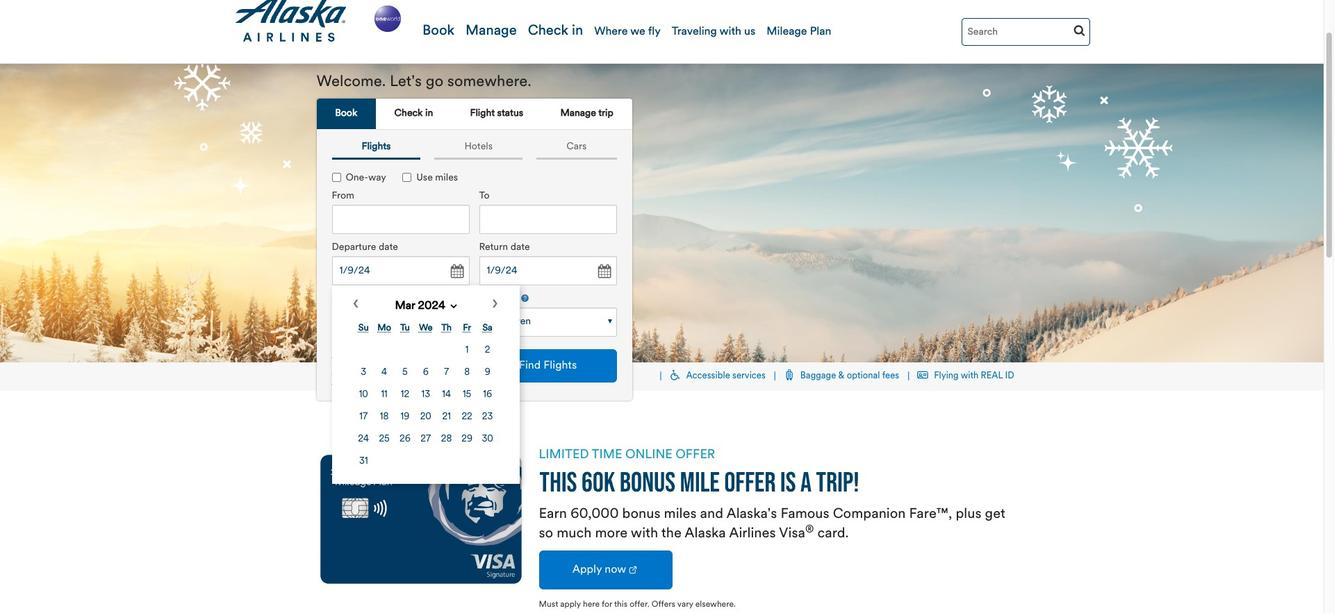 Task type: vqa. For each thing, say whether or not it's contained in the screenshot.
The 19
yes



Task type: describe. For each thing, give the bounding box(es) containing it.
companion
[[833, 508, 906, 522]]

24
[[358, 435, 369, 444]]

welcome.
[[317, 74, 386, 90]]

® card.
[[805, 525, 849, 541]]

5
[[402, 369, 408, 378]]

13 cell
[[416, 385, 436, 406]]

date for departure date
[[379, 243, 398, 253]]

elsewhere.
[[695, 601, 736, 609]]

we
[[419, 324, 433, 333]]

mo
[[377, 324, 391, 333]]

1 vertical spatial check
[[394, 108, 423, 119]]

20
[[420, 413, 431, 422]]

11 cell
[[375, 385, 394, 406]]

where we fly link
[[592, 11, 663, 64]]

for
[[602, 601, 612, 609]]

19 cell
[[396, 407, 415, 428]]

Departure date text field
[[332, 257, 469, 286]]

1 | from the left
[[660, 372, 662, 381]]

2 cell
[[478, 341, 497, 362]]

‹ button
[[353, 294, 360, 317]]

31 row
[[354, 452, 497, 473]]

0 vertical spatial in
[[572, 24, 583, 38]]

0 vertical spatial check
[[528, 24, 568, 38]]

‹
[[353, 294, 359, 316]]

21
[[442, 413, 451, 422]]

where we fly
[[594, 26, 661, 38]]

1 vertical spatial check in
[[394, 108, 433, 119]]

this 60k bonus mile offer is a trip. image
[[539, 472, 858, 500]]

we
[[630, 26, 645, 38]]

23
[[482, 413, 493, 422]]

one-
[[346, 173, 368, 184]]

60,000
[[571, 508, 619, 522]]

flight status link
[[452, 99, 542, 130]]

12 cell
[[396, 385, 415, 406]]

15 cell
[[457, 385, 477, 406]]

us
[[744, 26, 756, 38]]

flight
[[470, 108, 495, 119]]

manage for manage
[[466, 24, 517, 38]]

vary
[[677, 601, 693, 609]]

offers
[[652, 601, 675, 609]]

alaska's
[[726, 508, 777, 522]]

cars
[[566, 142, 587, 152]]

19
[[401, 413, 409, 422]]

17 cell
[[354, 407, 373, 428]]

20 cell
[[416, 407, 436, 428]]

mileage plan link
[[765, 11, 834, 64]]

From text field
[[332, 205, 469, 234]]

bonus
[[622, 508, 661, 522]]

departure date
[[332, 243, 398, 253]]

th
[[441, 324, 452, 333]]

0
[[487, 317, 493, 328]]

2 | from the left
[[774, 372, 776, 381]]

fare™,
[[909, 508, 952, 522]]

manage trip link
[[542, 99, 632, 130]]

sa
[[483, 324, 493, 333]]

row containing 17
[[354, 407, 497, 428]]

31
[[359, 458, 368, 467]]

flights
[[362, 142, 391, 152]]

28
[[441, 435, 452, 444]]

30 cell
[[478, 430, 497, 451]]

alaska
[[685, 527, 726, 541]]

from
[[332, 191, 354, 202]]

1 horizontal spatial check in link
[[526, 11, 585, 64]]

none checkbox inside 'form'
[[332, 173, 341, 182]]

visa card element
[[317, 447, 525, 593]]

fr
[[463, 324, 471, 333]]

tab list containing flights
[[325, 137, 624, 160]]

welcome. let's go somewhere.
[[317, 74, 531, 90]]

8 cell
[[457, 363, 477, 384]]

oneworld logo image
[[371, 2, 404, 35]]

14
[[442, 391, 451, 400]]

9
[[485, 369, 490, 378]]

18
[[380, 413, 389, 422]]

29 cell
[[457, 430, 477, 451]]

10 cell
[[354, 385, 373, 406]]

or
[[391, 366, 400, 377]]

22
[[462, 413, 472, 422]]

0 vertical spatial check in
[[528, 24, 583, 38]]

17
[[359, 413, 368, 422]]

26 cell
[[396, 430, 415, 451]]

status
[[497, 108, 523, 119]]

plus
[[956, 508, 982, 522]]

30
[[482, 435, 493, 444]]

more
[[595, 527, 628, 541]]

much
[[557, 527, 592, 541]]

miles inside earn 60,000 bonus miles and alaska's famous companion fare™, plus get so much more with the alaska airlines visa
[[664, 508, 697, 522]]

23 cell
[[478, 407, 497, 428]]

here
[[583, 601, 600, 609]]

13
[[421, 391, 430, 400]]

11
[[381, 391, 388, 400]]

search link
[[1073, 24, 1085, 36]]

must apply here for this offer. offers vary elsewhere.
[[539, 601, 736, 609]]

get
[[985, 508, 1006, 522]]

flights link
[[332, 137, 421, 160]]

one-way
[[346, 173, 386, 184]]

departure
[[332, 243, 376, 253]]

22 cell
[[457, 407, 477, 428]]

traveling with us
[[672, 26, 756, 38]]

offer.
[[630, 601, 650, 609]]

all search options link
[[332, 350, 410, 360]]

28 cell
[[437, 430, 456, 451]]

row containing 10
[[354, 385, 497, 406]]



Task type: locate. For each thing, give the bounding box(es) containing it.
book link
[[420, 11, 457, 64], [317, 99, 376, 129]]

alaska airlines logo image
[[234, 0, 347, 42]]

8
[[464, 369, 470, 378]]

all
[[332, 350, 344, 360]]

row containing 24
[[354, 430, 497, 451]]

in left where
[[572, 24, 583, 38]]

date right return
[[510, 243, 530, 253]]

manage for manage trip
[[560, 108, 596, 119]]

form containing ‹
[[321, 157, 622, 485]]

fare
[[383, 377, 400, 387]]

check in down let's
[[394, 108, 433, 119]]

1 vertical spatial in
[[425, 108, 433, 119]]

12
[[401, 391, 409, 400]]

2 row from the top
[[354, 363, 497, 384]]

book link up the go
[[420, 11, 457, 64]]

0 horizontal spatial |
[[660, 372, 662, 381]]

1 horizontal spatial date
[[510, 243, 530, 253]]

somewhere.
[[447, 74, 531, 90]]

27
[[421, 435, 431, 444]]

hotels
[[465, 142, 493, 152]]

check
[[528, 24, 568, 38], [394, 108, 423, 119]]

miles up the
[[664, 508, 697, 522]]

1 horizontal spatial in
[[572, 24, 583, 38]]

all search options use discount or companion fare code
[[332, 350, 425, 387]]

10
[[359, 391, 368, 400]]

1 vertical spatial use
[[332, 366, 348, 377]]

plan
[[810, 26, 831, 38]]

tab list
[[317, 99, 632, 130], [325, 137, 624, 160]]

1 date from the left
[[379, 243, 398, 253]]

book link inside tab list
[[317, 99, 376, 129]]

To text field
[[479, 205, 617, 234]]

this
[[614, 601, 628, 609]]

tab list up hotels
[[317, 99, 632, 130]]

manage inside 'link'
[[560, 108, 596, 119]]

None checkbox
[[403, 173, 412, 182]]

let's
[[390, 74, 422, 90]]

3 | from the left
[[908, 372, 910, 381]]

0 vertical spatial book
[[422, 24, 454, 38]]

2 horizontal spatial |
[[908, 372, 910, 381]]

27 cell
[[416, 430, 436, 451]]

check in link
[[526, 11, 585, 64], [376, 99, 452, 130]]

0 horizontal spatial check
[[394, 108, 423, 119]]

26
[[400, 435, 411, 444]]

limited
[[539, 449, 589, 462]]

use
[[416, 173, 433, 184], [332, 366, 348, 377]]

1 vertical spatial miles
[[664, 508, 697, 522]]

earn
[[539, 508, 567, 522]]

0 horizontal spatial miles
[[435, 173, 458, 184]]

check right 'manage' link
[[528, 24, 568, 38]]

book down welcome.
[[335, 108, 357, 119]]

21 cell
[[437, 407, 456, 428]]

®
[[805, 525, 814, 535]]

Search text field
[[961, 18, 1090, 46]]

9 cell
[[478, 363, 497, 384]]

7 cell
[[437, 363, 456, 384]]

snow covered mountains and evergreen trees at dusk element
[[0, 64, 1324, 363]]

row containing 1
[[354, 341, 497, 362]]

0 horizontal spatial check in link
[[376, 99, 452, 130]]

check in link down let's
[[376, 99, 452, 130]]

1 vertical spatial check in link
[[376, 99, 452, 130]]

grid containing su
[[353, 317, 499, 474]]

date up departure date text box
[[379, 243, 398, 253]]

the
[[661, 527, 682, 541]]

0 horizontal spatial book link
[[317, 99, 376, 129]]

in down welcome. let's go somewhere.
[[425, 108, 433, 119]]

14 cell
[[437, 385, 456, 406]]

1 vertical spatial with
[[631, 527, 658, 541]]

1 vertical spatial book link
[[317, 99, 376, 129]]

0 horizontal spatial use
[[332, 366, 348, 377]]

children element
[[479, 308, 617, 337]]

miles down hotels link
[[435, 173, 458, 184]]

1 horizontal spatial use
[[416, 173, 433, 184]]

use down all at the left bottom of the page
[[332, 366, 348, 377]]

1 vertical spatial manage
[[560, 108, 596, 119]]

airlines
[[729, 527, 776, 541]]

1 cell
[[457, 341, 477, 362]]

book
[[422, 24, 454, 38], [335, 108, 357, 119]]

return
[[479, 243, 508, 253]]

16 cell
[[478, 385, 497, 406]]

6
[[423, 369, 429, 378]]

book inside tab list
[[335, 108, 357, 119]]

hotels link
[[435, 137, 523, 160]]

traveling with us link
[[670, 11, 758, 64]]

› button
[[492, 294, 499, 317]]

1 horizontal spatial miles
[[664, 508, 697, 522]]

book up the go
[[422, 24, 454, 38]]

miles
[[435, 173, 458, 184], [664, 508, 697, 522]]

none checkbox inside 'form'
[[403, 173, 412, 182]]

1 row from the top
[[354, 341, 497, 362]]

famous
[[781, 508, 829, 522]]

children
[[496, 317, 531, 328]]

25
[[379, 435, 390, 444]]

0 horizontal spatial in
[[425, 108, 433, 119]]

adults
[[332, 294, 360, 305]]

link to external site. image
[[628, 565, 639, 576]]

Return date text field
[[479, 257, 617, 286]]

0 vertical spatial with
[[720, 26, 741, 38]]

3 row from the top
[[354, 385, 497, 406]]

1 horizontal spatial check
[[528, 24, 568, 38]]

1 horizontal spatial |
[[774, 372, 776, 381]]

0 children
[[487, 317, 531, 328]]

1 horizontal spatial book link
[[420, 11, 457, 64]]

use right way
[[416, 173, 433, 184]]

1 horizontal spatial check in
[[528, 24, 583, 38]]

4 cell
[[375, 363, 394, 384]]

date for return date
[[510, 243, 530, 253]]

in
[[572, 24, 583, 38], [425, 108, 433, 119]]

companion
[[332, 377, 381, 387]]

traveling
[[672, 26, 717, 38]]

1 vertical spatial book
[[335, 108, 357, 119]]

book link down welcome.
[[317, 99, 376, 129]]

use inside all search options use discount or companion fare code
[[332, 366, 348, 377]]

grid inside 'form'
[[353, 317, 499, 474]]

0 horizontal spatial book
[[335, 108, 357, 119]]

with down bonus
[[631, 527, 658, 541]]

open datepicker image
[[446, 262, 466, 282]]

check in left where
[[528, 24, 583, 38]]

su
[[358, 324, 369, 333]]

7
[[444, 369, 449, 378]]

manage left "trip" on the left of the page
[[560, 108, 596, 119]]

5 cell
[[396, 363, 415, 384]]

25 cell
[[375, 430, 394, 451]]

4
[[382, 369, 387, 378]]

|
[[660, 372, 662, 381], [774, 372, 776, 381], [908, 372, 910, 381]]

flight status
[[470, 108, 523, 119]]

and
[[700, 508, 723, 522]]

with left us
[[720, 26, 741, 38]]

1 horizontal spatial manage
[[560, 108, 596, 119]]

grid
[[353, 317, 499, 474]]

must
[[539, 601, 558, 609]]

3 cell
[[354, 363, 373, 384]]

manage
[[466, 24, 517, 38], [560, 108, 596, 119]]

code
[[403, 377, 425, 387]]

form
[[321, 157, 622, 485]]

29
[[462, 435, 472, 444]]

way
[[368, 173, 386, 184]]

18 cell
[[375, 407, 394, 428]]

1 vertical spatial tab list
[[325, 137, 624, 160]]

5 row from the top
[[354, 430, 497, 451]]

check down let's
[[394, 108, 423, 119]]

row
[[354, 341, 497, 362], [354, 363, 497, 384], [354, 385, 497, 406], [354, 407, 497, 428], [354, 430, 497, 451]]

manage up somewhere.
[[466, 24, 517, 38]]

with inside earn 60,000 bonus miles and alaska's famous companion fare™, plus get so much more with the alaska airlines visa
[[631, 527, 658, 541]]

0 horizontal spatial with
[[631, 527, 658, 541]]

2 date from the left
[[510, 243, 530, 253]]

1
[[465, 346, 469, 355]]

None checkbox
[[332, 173, 341, 182]]

trip
[[598, 108, 614, 119]]

children
[[479, 294, 519, 305]]

limited time online offer
[[539, 449, 715, 462]]

row containing 3
[[354, 363, 497, 384]]

open datepicker image
[[594, 262, 613, 282]]

tu
[[400, 324, 410, 333]]

time
[[592, 449, 622, 462]]

so
[[539, 527, 553, 541]]

0 vertical spatial miles
[[435, 173, 458, 184]]

0 vertical spatial book link
[[420, 11, 457, 64]]

0 horizontal spatial date
[[379, 243, 398, 253]]

search
[[346, 350, 375, 360]]

with
[[720, 26, 741, 38], [631, 527, 658, 541]]

use miles
[[416, 173, 458, 184]]

6 cell
[[416, 363, 436, 384]]

search button image
[[1073, 24, 1085, 36]]

24 cell
[[354, 430, 373, 451]]

0 vertical spatial check in link
[[526, 11, 585, 64]]

tab list down flight
[[325, 137, 624, 160]]

0 horizontal spatial manage
[[466, 24, 517, 38]]

0 vertical spatial manage
[[466, 24, 517, 38]]

1 horizontal spatial with
[[720, 26, 741, 38]]

fly
[[648, 26, 661, 38]]

options
[[377, 350, 410, 360]]

0 vertical spatial tab list
[[317, 99, 632, 130]]

online
[[625, 449, 672, 462]]

4 row from the top
[[354, 407, 497, 428]]

31 cell
[[354, 452, 373, 473]]

tab list containing book
[[317, 99, 632, 130]]

1 horizontal spatial book
[[422, 24, 454, 38]]

16
[[483, 391, 492, 400]]

where
[[594, 26, 628, 38]]

check in link left where
[[526, 11, 585, 64]]

cars link
[[537, 137, 617, 160]]

discount
[[351, 366, 388, 377]]

mileage plan
[[767, 26, 831, 38]]

0 horizontal spatial check in
[[394, 108, 433, 119]]

0 vertical spatial use
[[416, 173, 433, 184]]

go
[[426, 74, 444, 90]]

manage link
[[464, 11, 519, 64]]

15
[[463, 391, 471, 400]]



